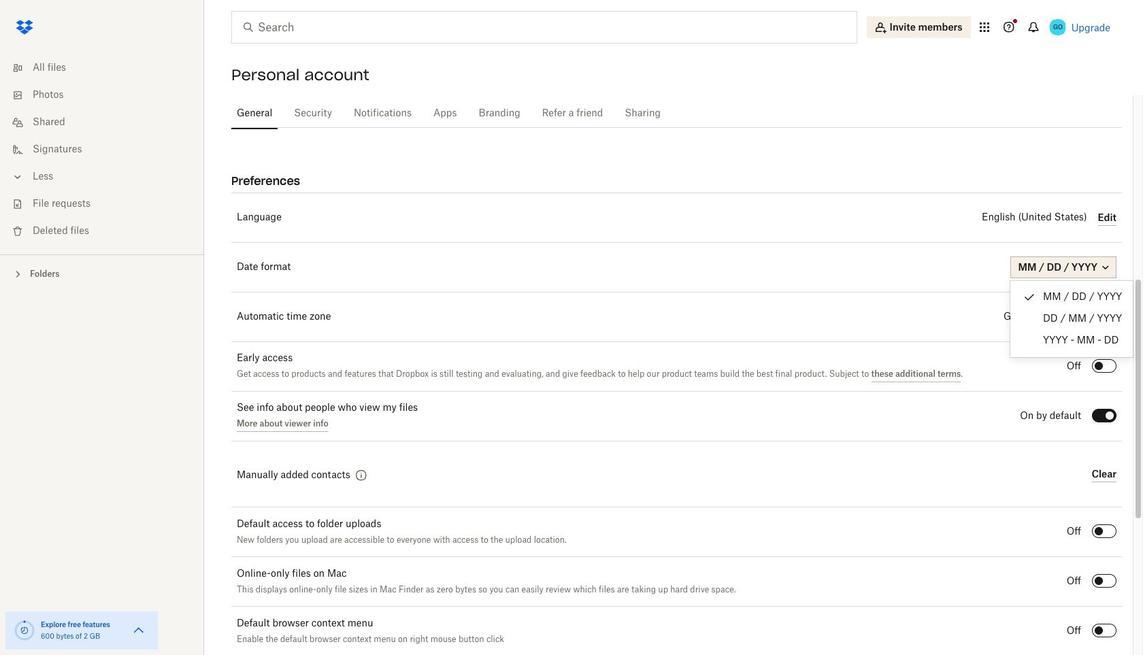 Task type: vqa. For each thing, say whether or not it's contained in the screenshot.
tab list
yes



Task type: describe. For each thing, give the bounding box(es) containing it.
dropbox image
[[11, 14, 38, 41]]



Task type: locate. For each thing, give the bounding box(es) containing it.
radio item
[[1011, 286, 1133, 308]]

list
[[0, 46, 204, 255]]

less image
[[11, 170, 24, 184]]

tab list
[[231, 95, 1122, 130]]



